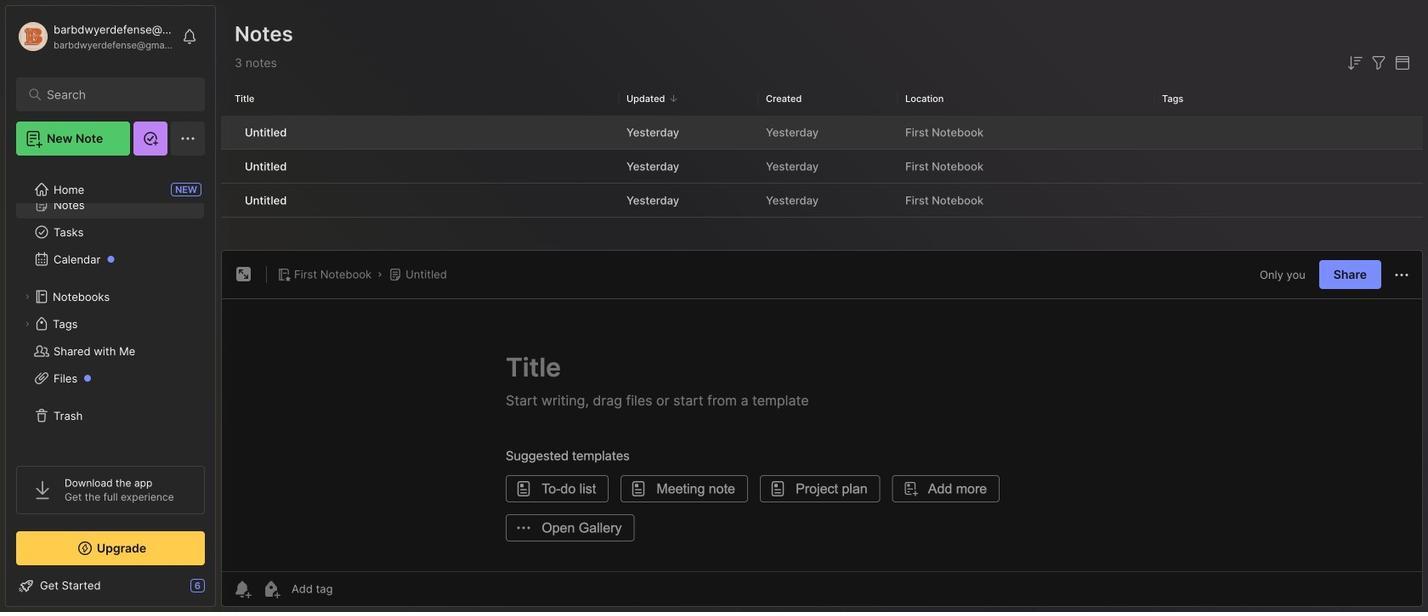 Task type: locate. For each thing, give the bounding box(es) containing it.
Add filters field
[[1369, 53, 1389, 73]]

0 vertical spatial cell
[[221, 116, 235, 149]]

1 vertical spatial cell
[[221, 150, 235, 183]]

expand notebooks image
[[22, 292, 32, 302]]

tree
[[6, 164, 215, 451]]

2 vertical spatial cell
[[221, 184, 235, 217]]

more actions image
[[1392, 265, 1412, 285]]

cell
[[221, 116, 235, 149], [221, 150, 235, 183], [221, 184, 235, 217]]

Account field
[[16, 20, 173, 54]]

None search field
[[47, 84, 182, 105]]

2 cell from the top
[[221, 150, 235, 183]]

add tag image
[[261, 579, 281, 599]]

main element
[[0, 0, 221, 612]]

Help and Learning task checklist field
[[6, 572, 215, 599]]

tree inside main "element"
[[6, 164, 215, 451]]

More actions field
[[1392, 264, 1412, 285]]

row group
[[221, 116, 1423, 218]]

expand note image
[[234, 264, 254, 285]]

expand tags image
[[22, 319, 32, 329]]



Task type: vqa. For each thing, say whether or not it's contained in the screenshot.
cell
yes



Task type: describe. For each thing, give the bounding box(es) containing it.
3 cell from the top
[[221, 184, 235, 217]]

Sort options field
[[1345, 53, 1365, 73]]

click to collapse image
[[215, 581, 227, 601]]

Add tag field
[[290, 581, 417, 596]]

1 cell from the top
[[221, 116, 235, 149]]

note window element
[[221, 250, 1423, 611]]

add a reminder image
[[232, 579, 252, 599]]

Search text field
[[47, 87, 182, 103]]

add filters image
[[1369, 53, 1389, 73]]

View options field
[[1389, 53, 1413, 73]]

none search field inside main "element"
[[47, 84, 182, 105]]

Note Editor text field
[[222, 298, 1422, 571]]



